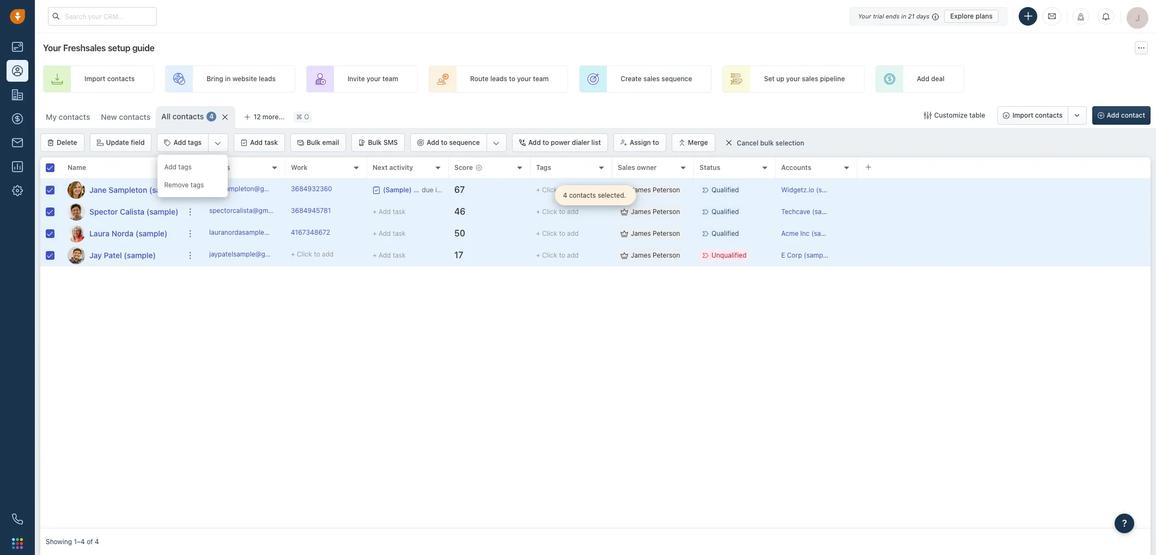 Task type: describe. For each thing, give the bounding box(es) containing it.
angle down image
[[493, 138, 500, 149]]

1 horizontal spatial in
[[902, 12, 907, 19]]

17
[[455, 250, 463, 260]]

add deal
[[917, 75, 945, 83]]

your trial ends in 21 days
[[858, 12, 930, 19]]

techcave (sample) link
[[782, 208, 840, 216]]

corp
[[787, 251, 802, 259]]

add to sequence
[[427, 138, 480, 147]]

add inside add task button
[[250, 138, 263, 147]]

james peterson for 17
[[631, 251, 680, 259]]

cancel bulk selection
[[737, 139, 805, 147]]

press space to deselect this row. row containing 67
[[204, 179, 1151, 201]]

sales owner
[[618, 164, 657, 172]]

to inside button
[[441, 138, 448, 147]]

assign
[[630, 138, 651, 147]]

add contact button
[[1093, 106, 1151, 125]]

explore plans
[[951, 12, 993, 20]]

add inside add tags button
[[174, 138, 186, 147]]

container_wx8msf4aqz5i3rn1 image inside customize table "button"
[[924, 112, 932, 119]]

deal
[[932, 75, 945, 83]]

trial
[[873, 12, 884, 19]]

jaypatelsample@gmail.com + click to add
[[209, 250, 334, 258]]

james peterson for 46
[[631, 208, 680, 216]]

emails
[[209, 164, 230, 172]]

my
[[46, 112, 57, 122]]

plans
[[976, 12, 993, 20]]

sequence for add to sequence
[[449, 138, 480, 147]]

task for 50
[[393, 229, 406, 237]]

jane
[[89, 185, 107, 194]]

bulk for bulk sms
[[368, 138, 382, 147]]

james for 50
[[631, 229, 651, 238]]

create
[[621, 75, 642, 83]]

laura norda (sample)
[[89, 229, 168, 238]]

james for 46
[[631, 208, 651, 216]]

peterson for 17
[[653, 251, 680, 259]]

jay patel (sample)
[[89, 250, 156, 260]]

update
[[106, 138, 129, 147]]

(sample) down "widgetz.io (sample)"
[[812, 208, 840, 216]]

lauranordasample@gmail.com link
[[209, 228, 302, 239]]

qualified for 50
[[712, 229, 739, 238]]

+ click to add for 46
[[536, 208, 579, 216]]

12 more... button
[[238, 110, 291, 125]]

group containing add tags
[[157, 134, 228, 197]]

contacts inside grid
[[569, 191, 596, 199]]

sales
[[618, 164, 635, 172]]

contacts inside import contacts link
[[107, 75, 135, 83]]

Search your CRM... text field
[[48, 7, 157, 26]]

add to power dialer list
[[528, 138, 601, 147]]

(sample) for jay patel (sample)
[[124, 250, 156, 260]]

up
[[777, 75, 785, 83]]

freshsales
[[63, 43, 106, 53]]

peterson for 50
[[653, 229, 680, 238]]

click for 50
[[542, 229, 557, 238]]

explore plans link
[[945, 10, 999, 23]]

invite your team
[[348, 75, 398, 83]]

bring in website leads
[[207, 75, 276, 83]]

add tags button
[[158, 134, 208, 152]]

acme inc (sample)
[[782, 229, 839, 238]]

contacts inside the import contacts button
[[1036, 111, 1063, 119]]

press space to deselect this row. row containing laura norda (sample)
[[40, 223, 204, 245]]

1 vertical spatial add tags
[[164, 163, 192, 171]]

add to power dialer list button
[[512, 134, 608, 152]]

your inside route leads to your team link
[[517, 75, 531, 83]]

task for 17
[[393, 251, 406, 259]]

laura norda (sample) link
[[89, 228, 168, 239]]

bulk email
[[307, 138, 339, 147]]

import for the import contacts button
[[1013, 111, 1034, 119]]

bulk sms button
[[352, 134, 405, 152]]

all
[[161, 112, 171, 121]]

route leads to your team
[[470, 75, 549, 83]]

21
[[908, 12, 915, 19]]

spectorcalista@gmail.com link
[[209, 206, 290, 218]]

add inside add to sequence button
[[427, 138, 439, 147]]

bring
[[207, 75, 223, 83]]

task inside button
[[265, 138, 278, 147]]

add inside add to power dialer list button
[[528, 138, 541, 147]]

bring in website leads link
[[165, 65, 295, 93]]

setup
[[108, 43, 130, 53]]

jaypatelsample@gmail.com
[[209, 250, 293, 258]]

j image
[[68, 181, 85, 199]]

your freshsales setup guide
[[43, 43, 155, 53]]

acme inc (sample) link
[[782, 229, 839, 238]]

4167348672
[[291, 228, 330, 236]]

james for 67
[[631, 186, 651, 194]]

j image
[[68, 247, 85, 264]]

bulk email button
[[291, 134, 346, 152]]

list
[[592, 138, 601, 147]]

field
[[131, 138, 145, 147]]

import contacts button
[[998, 106, 1069, 125]]

(sample) for laura norda (sample)
[[136, 229, 168, 238]]

merge button
[[672, 134, 715, 152]]

3684932360
[[291, 185, 332, 193]]

1–4
[[74, 538, 85, 546]]

my contacts
[[46, 112, 90, 122]]

add contact
[[1107, 111, 1146, 119]]

67
[[455, 185, 465, 195]]

phone element
[[7, 509, 28, 530]]

guide
[[132, 43, 155, 53]]

peterson for 46
[[653, 208, 680, 216]]

import contacts link
[[43, 65, 154, 93]]

update field button
[[90, 134, 152, 152]]

route leads to your team link
[[429, 65, 569, 93]]

e corp (sample) link
[[782, 251, 831, 259]]

spectorcalista@gmail.com
[[209, 206, 290, 215]]

dialer
[[572, 138, 590, 147]]

2 leads from the left
[[490, 75, 507, 83]]

(sample) up techcave (sample)
[[816, 186, 844, 194]]

o
[[304, 113, 309, 121]]

(sample) for spector calista (sample)
[[147, 207, 178, 216]]

set
[[764, 75, 775, 83]]

+ add task for 50
[[373, 229, 406, 237]]

4 contacts selected.
[[563, 191, 626, 199]]

new
[[101, 112, 117, 122]]

pipeline
[[820, 75, 845, 83]]

janesampleton@gmail.com 3684932360
[[209, 185, 332, 193]]

⌘
[[296, 113, 302, 121]]

+ click to add for 67
[[536, 186, 579, 194]]

jane sampleton (sample)
[[89, 185, 181, 194]]

12
[[254, 113, 261, 121]]

add task button
[[234, 134, 285, 152]]

customize table button
[[917, 106, 993, 125]]

james peterson for 67
[[631, 186, 680, 194]]

customize table
[[935, 111, 986, 119]]

cell for 67
[[858, 179, 1151, 201]]

1 vertical spatial tags
[[178, 163, 192, 171]]

1 leads from the left
[[259, 75, 276, 83]]

customize
[[935, 111, 968, 119]]



Task type: locate. For each thing, give the bounding box(es) containing it.
cell for 46
[[858, 201, 1151, 222]]

add tags up remove
[[164, 163, 192, 171]]

laura
[[89, 229, 110, 238]]

janesampleton@gmail.com link
[[209, 184, 292, 196]]

0 vertical spatial qualified
[[712, 186, 739, 194]]

3 james peterson from the top
[[631, 229, 680, 238]]

2 bulk from the left
[[368, 138, 382, 147]]

row group
[[40, 179, 204, 267], [204, 179, 1151, 267]]

grid
[[40, 156, 1151, 529]]

add inside add contact button
[[1107, 111, 1120, 119]]

jay
[[89, 250, 102, 260]]

0 horizontal spatial leads
[[259, 75, 276, 83]]

+ click to add for 50
[[536, 229, 579, 238]]

2 horizontal spatial your
[[786, 75, 801, 83]]

0 horizontal spatial import contacts
[[84, 75, 135, 83]]

group
[[157, 134, 228, 197]]

delete
[[57, 138, 77, 147]]

ends
[[886, 12, 900, 19]]

grid containing 67
[[40, 156, 1151, 529]]

create sales sequence
[[621, 75, 692, 83]]

your right the invite
[[367, 75, 381, 83]]

import contacts inside button
[[1013, 111, 1063, 119]]

next activity
[[373, 164, 413, 172]]

add to sequence group
[[410, 134, 507, 152]]

add tags down all contacts 4
[[174, 138, 202, 147]]

in left 21
[[902, 12, 907, 19]]

inc
[[801, 229, 810, 238]]

calista
[[120, 207, 145, 216]]

send email image
[[1049, 12, 1056, 21]]

2 sales from the left
[[802, 75, 819, 83]]

new contacts button
[[96, 106, 156, 128], [101, 112, 150, 122]]

0 horizontal spatial sales
[[644, 75, 660, 83]]

tags up the remove tags
[[178, 163, 192, 171]]

in right 'bring'
[[225, 75, 231, 83]]

spector calista (sample)
[[89, 207, 178, 216]]

widgetz.io (sample)
[[782, 186, 844, 194]]

click for 67
[[542, 186, 557, 194]]

2 vertical spatial tags
[[191, 181, 204, 189]]

press space to deselect this row. row containing jay patel (sample)
[[40, 245, 204, 267]]

bulk inside button
[[307, 138, 321, 147]]

add inside add deal link
[[917, 75, 930, 83]]

sequence up score
[[449, 138, 480, 147]]

(sample) for e corp (sample)
[[804, 251, 831, 259]]

widgetz.io (sample) link
[[782, 186, 844, 194]]

4 james peterson from the top
[[631, 251, 680, 259]]

1 qualified from the top
[[712, 186, 739, 194]]

task
[[265, 138, 278, 147], [393, 207, 406, 216], [393, 229, 406, 237], [393, 251, 406, 259]]

add to sequence button
[[411, 134, 486, 152]]

sequence for create sales sequence
[[662, 75, 692, 83]]

4 right "of"
[[95, 538, 99, 546]]

3684945781
[[291, 206, 331, 215]]

1 vertical spatial sequence
[[449, 138, 480, 147]]

4 + click to add from the top
[[536, 251, 579, 259]]

3 qualified from the top
[[712, 229, 739, 238]]

1 vertical spatial qualified
[[712, 208, 739, 216]]

assign to button
[[614, 134, 666, 152]]

add for 17
[[567, 251, 579, 259]]

0 vertical spatial 4
[[209, 113, 214, 121]]

your for your freshsales setup guide
[[43, 43, 61, 53]]

3684945781 link
[[291, 206, 331, 218]]

0 vertical spatial import contacts
[[84, 75, 135, 83]]

owner
[[637, 164, 657, 172]]

2 james from the top
[[631, 208, 651, 216]]

unqualified
[[712, 251, 747, 259]]

4 inside grid
[[563, 191, 568, 199]]

l image
[[68, 225, 85, 242]]

your inside set up your sales pipeline link
[[786, 75, 801, 83]]

add tags
[[174, 138, 202, 147], [164, 163, 192, 171]]

techcave
[[782, 208, 811, 216]]

your inside invite your team link
[[367, 75, 381, 83]]

2 peterson from the top
[[653, 208, 680, 216]]

contact
[[1122, 111, 1146, 119]]

sequence right create
[[662, 75, 692, 83]]

(sample) down spector calista (sample) link
[[136, 229, 168, 238]]

0 horizontal spatial in
[[225, 75, 231, 83]]

container_wx8msf4aqz5i3rn1 image
[[924, 112, 932, 119], [725, 139, 733, 147], [373, 186, 380, 194], [621, 186, 628, 194], [621, 252, 628, 259]]

bulk
[[307, 138, 321, 147], [368, 138, 382, 147]]

add for 46
[[567, 208, 579, 216]]

bulk sms
[[368, 138, 398, 147]]

import inside button
[[1013, 111, 1034, 119]]

create sales sequence link
[[579, 65, 712, 93]]

1 james from the top
[[631, 186, 651, 194]]

peterson for 67
[[653, 186, 680, 194]]

selection
[[776, 139, 805, 147]]

add tags inside button
[[174, 138, 202, 147]]

0 vertical spatial in
[[902, 12, 907, 19]]

import for import contacts link
[[84, 75, 105, 83]]

(sample) right sampleton
[[149, 185, 181, 194]]

import down your freshsales setup guide
[[84, 75, 105, 83]]

1 horizontal spatial your
[[858, 12, 872, 19]]

leads right route
[[490, 75, 507, 83]]

1 row group from the left
[[40, 179, 204, 267]]

of
[[87, 538, 93, 546]]

2 vertical spatial 4
[[95, 538, 99, 546]]

1 vertical spatial import contacts
[[1013, 111, 1063, 119]]

qualified for 67
[[712, 186, 739, 194]]

1 james peterson from the top
[[631, 186, 680, 194]]

1 horizontal spatial your
[[517, 75, 531, 83]]

+ click to add for 17
[[536, 251, 579, 259]]

(sample) down laura norda (sample) link
[[124, 250, 156, 260]]

angle down image
[[215, 138, 221, 149]]

james for 17
[[631, 251, 651, 259]]

0 horizontal spatial 4
[[95, 538, 99, 546]]

3 peterson from the top
[[653, 229, 680, 238]]

your
[[858, 12, 872, 19], [43, 43, 61, 53]]

2 vertical spatial + add task
[[373, 251, 406, 259]]

3 your from the left
[[786, 75, 801, 83]]

3 cell from the top
[[858, 223, 1151, 244]]

bulk inside 'button'
[[368, 138, 382, 147]]

assign to
[[630, 138, 659, 147]]

bulk left sms
[[368, 138, 382, 147]]

12 more...
[[254, 113, 285, 121]]

4 peterson from the top
[[653, 251, 680, 259]]

cell for 17
[[858, 245, 1151, 266]]

lauranordasample@gmail.com
[[209, 228, 302, 236]]

task for 46
[[393, 207, 406, 216]]

bulk for bulk email
[[307, 138, 321, 147]]

0 horizontal spatial your
[[367, 75, 381, 83]]

press space to deselect this row. row containing 50
[[204, 223, 1151, 245]]

4 james from the top
[[631, 251, 651, 259]]

your for your trial ends in 21 days
[[858, 12, 872, 19]]

invite your team link
[[306, 65, 418, 93]]

(sample)
[[149, 185, 181, 194], [816, 186, 844, 194], [147, 207, 178, 216], [812, 208, 840, 216], [136, 229, 168, 238], [812, 229, 839, 238], [124, 250, 156, 260], [804, 251, 831, 259]]

2 james peterson from the top
[[631, 208, 680, 216]]

1 sales from the left
[[644, 75, 660, 83]]

jay patel (sample) link
[[89, 250, 156, 261]]

menu
[[158, 155, 228, 197]]

add deal link
[[876, 65, 965, 93]]

+ add task for 46
[[373, 207, 406, 216]]

freshworks switcher image
[[12, 538, 23, 549]]

press space to deselect this row. row
[[40, 179, 204, 201], [204, 179, 1151, 201], [40, 201, 204, 223], [204, 201, 1151, 223], [40, 223, 204, 245], [204, 223, 1151, 245], [40, 245, 204, 267], [204, 245, 1151, 267]]

3 james from the top
[[631, 229, 651, 238]]

widgetz.io
[[782, 186, 815, 194]]

my contacts button
[[40, 106, 96, 128], [46, 112, 90, 122]]

1 vertical spatial import
[[1013, 111, 1034, 119]]

import contacts for import contacts link
[[84, 75, 135, 83]]

2 vertical spatial qualified
[[712, 229, 739, 238]]

1 container_wx8msf4aqz5i3rn1 image from the top
[[621, 208, 628, 216]]

name row
[[40, 158, 204, 179]]

score
[[455, 164, 473, 172]]

50
[[455, 228, 465, 238]]

(sample) right corp
[[804, 251, 831, 259]]

1 cell from the top
[[858, 179, 1151, 201]]

2 horizontal spatial 4
[[563, 191, 568, 199]]

2 cell from the top
[[858, 201, 1151, 222]]

0 vertical spatial container_wx8msf4aqz5i3rn1 image
[[621, 208, 628, 216]]

0 vertical spatial your
[[858, 12, 872, 19]]

cell for 50
[[858, 223, 1151, 244]]

0 vertical spatial tags
[[188, 138, 202, 147]]

jaypatelsample@gmail.com link
[[209, 250, 293, 261]]

table
[[970, 111, 986, 119]]

import contacts group
[[998, 106, 1087, 125]]

your right route
[[517, 75, 531, 83]]

(sample) inside laura norda (sample) link
[[136, 229, 168, 238]]

patel
[[104, 250, 122, 260]]

leads right website
[[259, 75, 276, 83]]

0 vertical spatial sequence
[[662, 75, 692, 83]]

container_wx8msf4aqz5i3rn1 image for 50
[[621, 230, 628, 237]]

click for 46
[[542, 208, 557, 216]]

spectorcalista@gmail.com 3684945781
[[209, 206, 331, 215]]

sales right create
[[644, 75, 660, 83]]

your left freshsales
[[43, 43, 61, 53]]

1 vertical spatial 4
[[563, 191, 568, 199]]

tags
[[536, 164, 551, 172]]

add for 50
[[567, 229, 579, 238]]

row group containing jane sampleton (sample)
[[40, 179, 204, 267]]

press space to deselect this row. row containing spector calista (sample)
[[40, 201, 204, 223]]

1 vertical spatial in
[[225, 75, 231, 83]]

+
[[536, 186, 540, 194], [373, 207, 377, 216], [536, 208, 540, 216], [373, 229, 377, 237], [536, 229, 540, 238], [291, 250, 295, 258], [373, 251, 377, 259], [536, 251, 540, 259]]

+ add task for 17
[[373, 251, 406, 259]]

import right table
[[1013, 111, 1034, 119]]

1 team from the left
[[383, 75, 398, 83]]

all contacts 4
[[161, 112, 214, 121]]

tags inside button
[[188, 138, 202, 147]]

press space to deselect this row. row containing 46
[[204, 201, 1151, 223]]

delete button
[[40, 134, 84, 152]]

+ click to add
[[536, 186, 579, 194], [536, 208, 579, 216], [536, 229, 579, 238], [536, 251, 579, 259]]

container_wx8msf4aqz5i3rn1 image
[[621, 208, 628, 216], [621, 230, 628, 237]]

0 horizontal spatial import
[[84, 75, 105, 83]]

3 + click to add from the top
[[536, 229, 579, 238]]

1 vertical spatial your
[[43, 43, 61, 53]]

add task
[[250, 138, 278, 147]]

press space to deselect this row. row containing 17
[[204, 245, 1151, 267]]

email
[[322, 138, 339, 147]]

1 your from the left
[[367, 75, 381, 83]]

0 horizontal spatial your
[[43, 43, 61, 53]]

(sample) for acme inc (sample)
[[812, 229, 839, 238]]

1 vertical spatial container_wx8msf4aqz5i3rn1 image
[[621, 230, 628, 237]]

power
[[551, 138, 570, 147]]

sales left pipeline
[[802, 75, 819, 83]]

import
[[84, 75, 105, 83], [1013, 111, 1034, 119]]

click for 17
[[542, 251, 557, 259]]

4 right all contacts link
[[209, 113, 214, 121]]

set up your sales pipeline
[[764, 75, 845, 83]]

cancel
[[737, 139, 759, 147]]

0 horizontal spatial bulk
[[307, 138, 321, 147]]

1 horizontal spatial 4
[[209, 113, 214, 121]]

1 horizontal spatial sales
[[802, 75, 819, 83]]

your left trial
[[858, 12, 872, 19]]

container_wx8msf4aqz5i3rn1 image for 46
[[621, 208, 628, 216]]

contacts
[[107, 75, 135, 83], [1036, 111, 1063, 119], [173, 112, 204, 121], [59, 112, 90, 122], [119, 112, 150, 122], [569, 191, 596, 199]]

james peterson
[[631, 186, 680, 194], [631, 208, 680, 216], [631, 229, 680, 238], [631, 251, 680, 259]]

website
[[233, 75, 257, 83]]

0 vertical spatial add tags
[[174, 138, 202, 147]]

merge
[[688, 138, 708, 147]]

s image
[[68, 203, 85, 220]]

1 horizontal spatial import contacts
[[1013, 111, 1063, 119]]

1 vertical spatial + add task
[[373, 229, 406, 237]]

1 peterson from the top
[[653, 186, 680, 194]]

4 inside all contacts 4
[[209, 113, 214, 121]]

1 horizontal spatial bulk
[[368, 138, 382, 147]]

1 + add task from the top
[[373, 207, 406, 216]]

2 + click to add from the top
[[536, 208, 579, 216]]

e
[[782, 251, 785, 259]]

jane sampleton (sample) link
[[89, 184, 181, 195]]

1 horizontal spatial team
[[533, 75, 549, 83]]

qualified for 46
[[712, 208, 739, 216]]

(sample) down remove
[[147, 207, 178, 216]]

row group containing 67
[[204, 179, 1151, 267]]

0 horizontal spatial sequence
[[449, 138, 480, 147]]

2 container_wx8msf4aqz5i3rn1 image from the top
[[621, 230, 628, 237]]

2 + add task from the top
[[373, 229, 406, 237]]

2 team from the left
[[533, 75, 549, 83]]

(sample) inside spector calista (sample) link
[[147, 207, 178, 216]]

add for 67
[[567, 186, 579, 194]]

3 + add task from the top
[[373, 251, 406, 259]]

sequence inside button
[[449, 138, 480, 147]]

(sample) inside 'jay patel (sample)' link
[[124, 250, 156, 260]]

import contacts for the import contacts button
[[1013, 111, 1063, 119]]

1 horizontal spatial import
[[1013, 111, 1034, 119]]

0 horizontal spatial team
[[383, 75, 398, 83]]

1 horizontal spatial sequence
[[662, 75, 692, 83]]

(sample) inside jane sampleton (sample) link
[[149, 185, 181, 194]]

remove
[[164, 181, 189, 189]]

tags left angle down image on the top left of the page
[[188, 138, 202, 147]]

phone image
[[12, 514, 23, 525]]

press space to deselect this row. row containing jane sampleton (sample)
[[40, 179, 204, 201]]

(sample) for jane sampleton (sample)
[[149, 185, 181, 194]]

2 row group from the left
[[204, 179, 1151, 267]]

4 left selected. at the right top of page
[[563, 191, 568, 199]]

cell
[[858, 179, 1151, 201], [858, 201, 1151, 222], [858, 223, 1151, 244], [858, 245, 1151, 266]]

46
[[455, 207, 466, 216]]

0 vertical spatial + add task
[[373, 207, 406, 216]]

your
[[367, 75, 381, 83], [517, 75, 531, 83], [786, 75, 801, 83]]

norda
[[112, 229, 134, 238]]

bulk left the email
[[307, 138, 321, 147]]

your right up on the top of page
[[786, 75, 801, 83]]

name
[[68, 164, 86, 172]]

menu containing add tags
[[158, 155, 228, 197]]

2 your from the left
[[517, 75, 531, 83]]

add
[[567, 186, 579, 194], [567, 208, 579, 216], [567, 229, 579, 238], [322, 250, 334, 258], [567, 251, 579, 259]]

0 vertical spatial import
[[84, 75, 105, 83]]

4
[[209, 113, 214, 121], [563, 191, 568, 199], [95, 538, 99, 546]]

1 + click to add from the top
[[536, 186, 579, 194]]

james peterson for 50
[[631, 229, 680, 238]]

showing
[[46, 538, 72, 546]]

1 horizontal spatial leads
[[490, 75, 507, 83]]

tags right remove
[[191, 181, 204, 189]]

1 bulk from the left
[[307, 138, 321, 147]]

james
[[631, 186, 651, 194], [631, 208, 651, 216], [631, 229, 651, 238], [631, 251, 651, 259]]

2 qualified from the top
[[712, 208, 739, 216]]

4 cell from the top
[[858, 245, 1151, 266]]

(sample) right 'inc'
[[812, 229, 839, 238]]

sequence
[[662, 75, 692, 83], [449, 138, 480, 147]]



Task type: vqa. For each thing, say whether or not it's contained in the screenshot.
middle a
no



